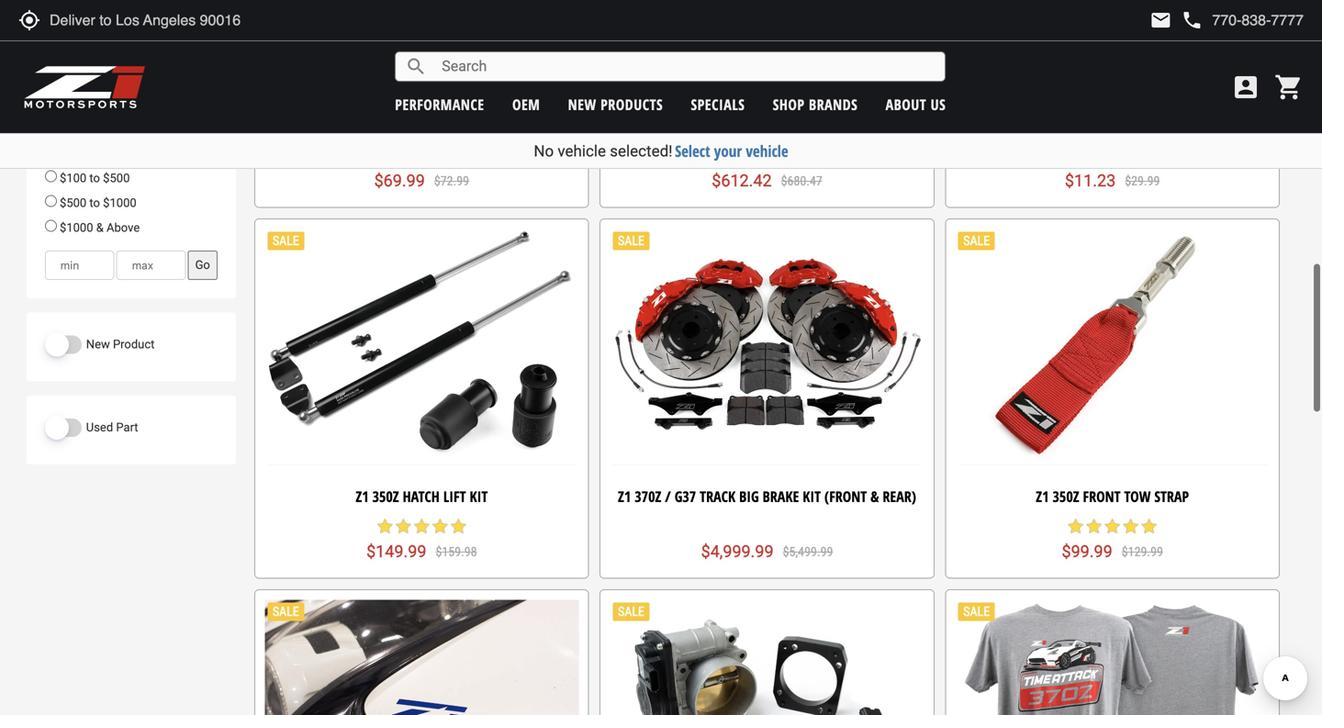 Task type: describe. For each thing, give the bounding box(es) containing it.
0 horizontal spatial kit
[[470, 487, 488, 507]]

$4,999.99
[[701, 542, 774, 561]]

my_location
[[18, 9, 40, 31]]

$100 to $500
[[57, 171, 130, 185]]

performance link
[[395, 95, 485, 114]]

z1 motorsports logo image
[[23, 64, 146, 110]]

0 horizontal spatial $500
[[60, 196, 87, 210]]

$11.23 $29.99
[[1065, 171, 1160, 191]]

z1 for z1 hub centric wheel spacers & ball nose extended studs
[[291, 100, 304, 120]]

1 vertical spatial brake
[[763, 487, 799, 507]]

rear)
[[883, 487, 917, 507]]

account_box
[[1232, 73, 1261, 102]]

z1 370z / g37 track big brake kit (front & rear)
[[618, 487, 917, 507]]

z1 for z1 370z / g37 (sport) brake upgrade kit
[[645, 100, 658, 120]]

2 4,431 from the top
[[159, 22, 188, 36]]

centric
[[336, 100, 383, 120]]

extended
[[374, 116, 431, 136]]

mail
[[1150, 9, 1172, 31]]

hatch
[[403, 487, 440, 507]]

new products
[[568, 95, 663, 114]]

selected!
[[610, 142, 673, 160]]

products
[[601, 95, 663, 114]]

370z for z1 370z / g37 (sport) brake upgrade kit
[[661, 100, 688, 120]]

kit for z1 370z / g37 (sport) brake upgrade kit
[[872, 100, 890, 120]]

0 vertical spatial brake
[[775, 100, 812, 120]]

$4,999.99 $5,499.99
[[701, 542, 833, 561]]

spacers
[[429, 100, 476, 120]]

brands
[[809, 95, 858, 114]]

ball
[[491, 100, 519, 120]]

used part
[[86, 421, 138, 435]]

Search search field
[[427, 52, 945, 81]]

z1 for z1 350z front tow strap
[[1036, 487, 1049, 507]]

350z for hatch
[[373, 487, 399, 507]]

go button
[[188, 251, 218, 280]]

specials
[[691, 95, 745, 114]]

go
[[195, 258, 210, 272]]

1 4,431 from the top
[[159, 4, 188, 18]]

1 & up 4,431 from the top
[[127, 4, 188, 18]]

search
[[405, 56, 427, 78]]

star star star star star $99.99 $129.99
[[1062, 518, 1164, 561]]

to for $500
[[89, 196, 100, 210]]

z1 for z1 370z / g37 track big brake kit (front & rear)
[[618, 487, 631, 507]]

z1 hub centric wheel spacers & ball nose extended studs
[[291, 100, 552, 136]]

$159.98
[[436, 544, 477, 560]]

wheel
[[387, 100, 425, 120]]

phone link
[[1182, 9, 1304, 31]]

2 up from the top
[[138, 22, 152, 36]]

about us
[[886, 95, 946, 114]]

about
[[886, 95, 927, 114]]

z1 350z front tow strap
[[1036, 487, 1190, 507]]

star star star star $612.42 $680.47
[[712, 147, 823, 191]]

shop brands link
[[773, 95, 858, 114]]

$100
[[60, 171, 87, 185]]

oem
[[512, 95, 540, 114]]

new
[[568, 95, 597, 114]]

hub
[[308, 100, 332, 120]]

no
[[534, 142, 554, 160]]

lift
[[443, 487, 466, 507]]

350z for front
[[1053, 487, 1080, 507]]

g37 for (sport)
[[701, 100, 723, 120]]

new products link
[[568, 95, 663, 114]]

$680.47
[[781, 174, 823, 189]]

$11.23
[[1065, 171, 1116, 191]]

mail link
[[1150, 9, 1172, 31]]

0 vertical spatial $1000
[[103, 196, 137, 210]]

front
[[1083, 487, 1121, 507]]

$149.99
[[367, 542, 427, 561]]

above
[[107, 221, 140, 235]]



Task type: locate. For each thing, give the bounding box(es) containing it.
& up 4,431
[[127, 4, 188, 18], [127, 22, 188, 36]]

to down $100 to $500
[[89, 196, 100, 210]]

studs
[[435, 116, 470, 136]]

$5,499.99
[[783, 544, 833, 560]]

370z for z1 370z / g37 track big brake kit (front & rear)
[[635, 487, 662, 507]]

0 vertical spatial $500
[[103, 171, 130, 185]]

$99.99
[[1062, 542, 1113, 561]]

$29.99
[[1125, 174, 1160, 189]]

1 vertical spatial $500
[[60, 196, 87, 210]]

0 vertical spatial g37
[[701, 100, 723, 120]]

shopping_cart link
[[1270, 73, 1304, 102]]

performance
[[395, 95, 485, 114]]

up
[[138, 4, 152, 18], [138, 22, 152, 36]]

1 horizontal spatial kit
[[803, 487, 821, 507]]

$500 to $1000
[[57, 196, 137, 210]]

shopping_cart
[[1275, 73, 1304, 102]]

about us link
[[886, 95, 946, 114]]

price
[[43, 87, 74, 110]]

1 vertical spatial $1000
[[60, 221, 93, 235]]

oem link
[[512, 95, 540, 114]]

1 vertical spatial to
[[89, 196, 100, 210]]

g37
[[701, 100, 723, 120], [675, 487, 696, 507]]

0 horizontal spatial vehicle
[[558, 142, 606, 160]]

all
[[57, 122, 73, 135]]

z1 370z / g37 (sport) brake upgrade kit
[[645, 100, 890, 120]]

kit right lift
[[470, 487, 488, 507]]

2 350z from the left
[[1053, 487, 1080, 507]]

no vehicle selected! select your vehicle
[[534, 141, 789, 162]]

$69.99 $72.99
[[374, 171, 469, 191]]

g37 left "(sport)"
[[701, 100, 723, 120]]

0 vertical spatial 370z
[[661, 100, 688, 120]]

to right $100
[[89, 171, 100, 185]]

2 & up 4,431 from the top
[[127, 22, 188, 36]]

specials link
[[691, 95, 745, 114]]

$69.99
[[374, 171, 425, 191]]

select
[[675, 141, 711, 162]]

$612.42
[[712, 171, 772, 191]]

strap
[[1155, 487, 1190, 507]]

brake
[[775, 100, 812, 120], [763, 487, 799, 507]]

1 horizontal spatial /
[[692, 100, 698, 120]]

0 vertical spatial to
[[89, 171, 100, 185]]

350z
[[373, 487, 399, 507], [1053, 487, 1080, 507]]

1 350z from the left
[[373, 487, 399, 507]]

$1000 down "$500 to $1000"
[[60, 221, 93, 235]]

1 vertical spatial 370z
[[635, 487, 662, 507]]

0 vertical spatial /
[[692, 100, 698, 120]]

$72.99
[[434, 174, 469, 189]]

z1 350z hatch lift kit
[[356, 487, 488, 507]]

1 horizontal spatial g37
[[701, 100, 723, 120]]

2 horizontal spatial kit
[[872, 100, 890, 120]]

0 vertical spatial & up 4,431
[[127, 4, 188, 18]]

1 horizontal spatial $500
[[103, 171, 130, 185]]

370z left track
[[635, 487, 662, 507]]

upgrade
[[815, 100, 868, 120]]

1 vertical spatial up
[[138, 22, 152, 36]]

kit left (front
[[803, 487, 821, 507]]

shop
[[773, 95, 805, 114]]

1 up from the top
[[138, 4, 152, 18]]

min number field
[[45, 251, 115, 280]]

used
[[86, 421, 113, 435]]

z1 for z1 350z hatch lift kit
[[356, 487, 369, 507]]

1 to from the top
[[89, 171, 100, 185]]

star star star star star $149.99 $159.98
[[367, 518, 477, 561]]

0 horizontal spatial $1000
[[60, 221, 93, 235]]

new
[[86, 338, 110, 351]]

0 horizontal spatial /
[[665, 487, 671, 507]]

$500 down $100
[[60, 196, 87, 210]]

part
[[116, 421, 138, 435]]

0 horizontal spatial 350z
[[373, 487, 399, 507]]

350z left front
[[1053, 487, 1080, 507]]

None radio
[[45, 121, 57, 133], [45, 170, 57, 182], [45, 195, 57, 207], [45, 121, 57, 133], [45, 170, 57, 182], [45, 195, 57, 207]]

$1000 & above
[[57, 221, 140, 235]]

to for $100
[[89, 171, 100, 185]]

phone
[[1182, 9, 1204, 31]]

/ for (sport)
[[692, 100, 698, 120]]

4,431
[[159, 4, 188, 18], [159, 22, 188, 36]]

1 horizontal spatial $1000
[[103, 196, 137, 210]]

to
[[89, 171, 100, 185], [89, 196, 100, 210]]

/ for track
[[665, 487, 671, 507]]

(sport)
[[727, 100, 772, 120]]

0 vertical spatial 4,431
[[159, 4, 188, 18]]

& inside 'z1 hub centric wheel spacers & ball nose extended studs'
[[479, 100, 488, 120]]

tow
[[1125, 487, 1151, 507]]

your
[[714, 141, 742, 162]]

370z up the no vehicle selected! select your vehicle
[[661, 100, 688, 120]]

vehicle right no
[[558, 142, 606, 160]]

kit right upgrade
[[872, 100, 890, 120]]

g37 for track
[[675, 487, 696, 507]]

shop brands
[[773, 95, 858, 114]]

1 vertical spatial g37
[[675, 487, 696, 507]]

1 vertical spatial 4,431
[[159, 22, 188, 36]]

g37 left track
[[675, 487, 696, 507]]

track
[[700, 487, 736, 507]]

nose
[[522, 100, 552, 120]]

$1000 up above
[[103, 196, 137, 210]]

350z left hatch
[[373, 487, 399, 507]]

$500
[[103, 171, 130, 185], [60, 196, 87, 210]]

z1
[[291, 100, 304, 120], [645, 100, 658, 120], [356, 487, 369, 507], [618, 487, 631, 507], [1036, 487, 1049, 507]]

$129.99
[[1122, 544, 1164, 560]]

0 horizontal spatial g37
[[675, 487, 696, 507]]

0 vertical spatial up
[[138, 4, 152, 18]]

big
[[740, 487, 759, 507]]

/
[[692, 100, 698, 120], [665, 487, 671, 507]]

$500 up "$500 to $1000"
[[103, 171, 130, 185]]

1 horizontal spatial vehicle
[[746, 141, 789, 162]]

product
[[113, 338, 155, 351]]

z1 inside 'z1 hub centric wheel spacers & ball nose extended studs'
[[291, 100, 304, 120]]

select your vehicle link
[[675, 141, 789, 162]]

mail phone
[[1150, 9, 1204, 31]]

max number field
[[116, 251, 186, 280]]

new product
[[86, 338, 155, 351]]

(front
[[825, 487, 867, 507]]

vehicle right your
[[746, 141, 789, 162]]

2 to from the top
[[89, 196, 100, 210]]

account_box link
[[1227, 73, 1266, 102]]

$1000
[[103, 196, 137, 210], [60, 221, 93, 235]]

kit for z1 370z / g37 track big brake kit (front & rear)
[[803, 487, 821, 507]]

us
[[931, 95, 946, 114]]

star
[[721, 147, 740, 165], [740, 147, 758, 165], [758, 147, 777, 165], [777, 147, 795, 165], [376, 518, 394, 536], [394, 518, 413, 536], [413, 518, 431, 536], [431, 518, 449, 536], [449, 518, 468, 536], [1067, 518, 1085, 536], [1085, 518, 1104, 536], [1104, 518, 1122, 536], [1122, 518, 1141, 536], [1141, 518, 1159, 536]]

vehicle inside the no vehicle selected! select your vehicle
[[558, 142, 606, 160]]

1 vertical spatial /
[[665, 487, 671, 507]]

/ up select
[[692, 100, 698, 120]]

/ left track
[[665, 487, 671, 507]]

&
[[127, 4, 135, 18], [127, 22, 135, 36], [479, 100, 488, 120], [96, 221, 104, 235], [871, 487, 879, 507]]

None radio
[[45, 220, 57, 232]]

1 horizontal spatial 350z
[[1053, 487, 1080, 507]]

vehicle
[[746, 141, 789, 162], [558, 142, 606, 160]]

1 vertical spatial & up 4,431
[[127, 22, 188, 36]]



Task type: vqa. For each thing, say whether or not it's contained in the screenshot.
$4,999.99
yes



